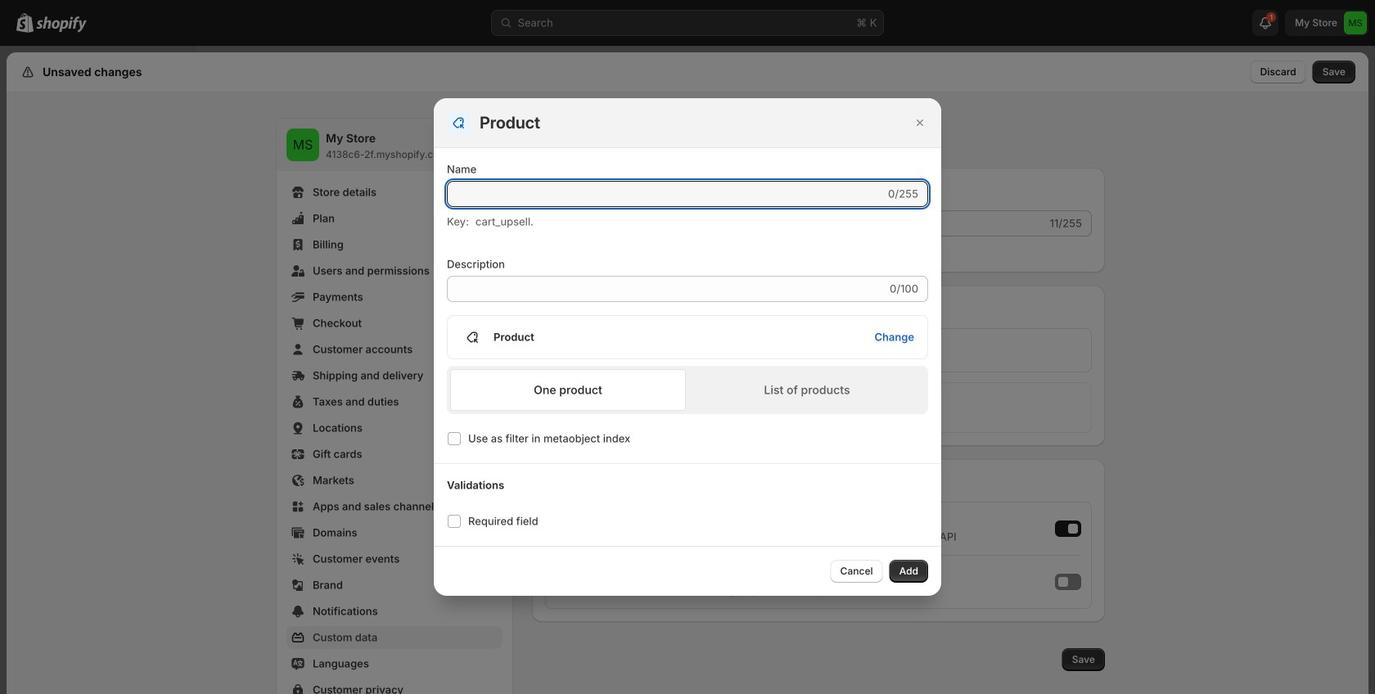 Task type: locate. For each thing, give the bounding box(es) containing it.
None text field
[[447, 181, 885, 207]]

shop settings menu element
[[277, 119, 512, 694]]

settings dialog
[[7, 52, 1369, 694]]

None text field
[[447, 276, 887, 302]]

my store image
[[287, 129, 319, 161]]

dialog
[[0, 98, 1375, 596]]



Task type: describe. For each thing, give the bounding box(es) containing it.
toggle publishing entries as web pages image
[[1058, 577, 1068, 587]]

shopify image
[[36, 16, 87, 33]]



